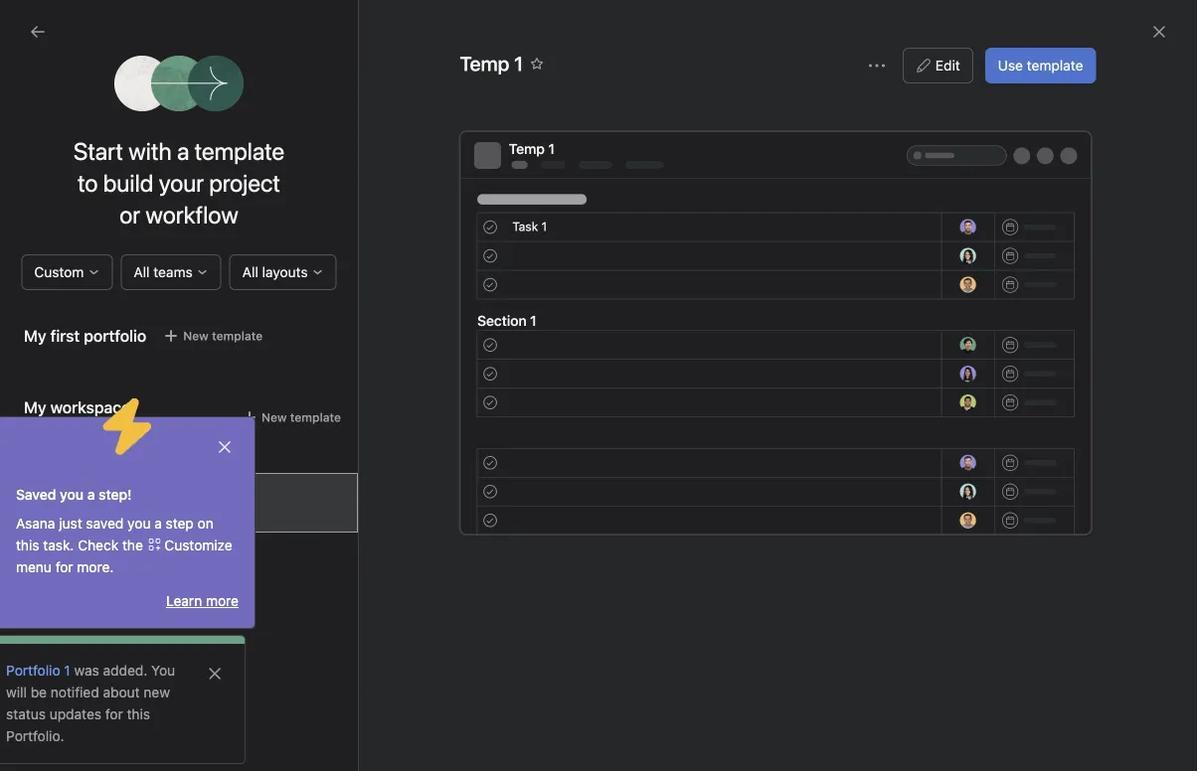 Task type: vqa. For each thing, say whether or not it's contained in the screenshot.
Brewer
no



Task type: describe. For each thing, give the bounding box(es) containing it.
new for my workspace custom templates
[[261, 411, 287, 425]]

timeline
[[311, 120, 367, 137]]

portfolio 1 link inside cell
[[299, 248, 364, 270]]

this
[[16, 537, 39, 554]]

custom button
[[21, 255, 113, 290]]

was added. you
[[0, 663, 156, 745]]

first portfolio inside portfolios my first portfolio
[[359, 84, 474, 107]]

use
[[998, 57, 1023, 74]]

my first portfolio
[[52, 527, 158, 543]]

custom templates
[[24, 418, 157, 437]]

a for you
[[87, 487, 95, 503]]

cross- inside projects element
[[52, 431, 95, 447]]

all layouts button
[[229, 255, 337, 290]]

13 days ago
[[668, 288, 735, 302]]

new template for my workspace custom templates
[[261, 411, 341, 425]]

1 inside cell
[[357, 250, 364, 267]]

more
[[206, 593, 239, 610]]

dashboard link
[[391, 120, 463, 147]]

step
[[166, 516, 194, 532]]

invite button
[[19, 728, 105, 764]]

oct 20 – nov 17
[[980, 288, 1069, 302]]

layouts
[[262, 264, 308, 280]]

show options image
[[869, 58, 885, 74]]

on
[[197, 516, 214, 532]]

cross-functional project plan cell
[[240, 276, 576, 315]]

hide sidebar image
[[26, 16, 42, 32]]

date
[[980, 216, 1006, 230]]

was
[[55, 663, 80, 679]]

cross- inside cell
[[299, 286, 342, 303]]

messages link
[[655, 120, 721, 147]]

send feedback link
[[1040, 167, 1124, 185]]

send
[[1040, 169, 1068, 183]]

asana just saved you a step on this task. check the
[[16, 516, 214, 554]]

asana
[[16, 516, 55, 532]]

use template button
[[985, 48, 1096, 84]]

menu
[[16, 559, 52, 576]]

project1 link
[[12, 455, 227, 487]]

go back image
[[30, 24, 46, 40]]

project inside projects element
[[162, 431, 208, 447]]

template image
[[37, 491, 61, 515]]

portfolios for portfolios
[[52, 256, 113, 272]]

portfolios my first portfolio
[[327, 62, 474, 107]]

my for my first portfolio
[[24, 327, 46, 346]]

all teams
[[134, 264, 193, 280]]

goals
[[52, 288, 88, 304]]

0 horizontal spatial first portfolio
[[50, 327, 146, 346]]

dashboard
[[391, 120, 463, 137]]

functional inside projects element
[[95, 431, 159, 447]]

goals link
[[12, 280, 227, 312]]

just
[[59, 516, 82, 532]]

13
[[668, 288, 681, 302]]

custom
[[34, 264, 84, 280]]

functional inside cell
[[342, 286, 406, 303]]

toggle project template starred status image
[[531, 58, 543, 70]]

team button
[[0, 563, 59, 583]]

track
[[627, 288, 656, 302]]

portfolios for portfolios my first portfolio
[[327, 62, 388, 79]]

projects
[[24, 397, 78, 414]]

on
[[608, 288, 624, 302]]

portfolio 1 row
[[240, 240, 1197, 279]]

oct
[[980, 288, 1000, 302]]

0 horizontal spatial cross-functional project plan link
[[12, 424, 238, 455]]

task
[[512, 219, 538, 234]]

nov
[[1032, 288, 1054, 302]]

insights
[[24, 190, 76, 207]]

my first portfolio link
[[12, 519, 227, 551]]

plan inside projects element
[[211, 431, 238, 447]]

portfolio inside cell
[[299, 250, 353, 267]]

start with a template to build your project or workflow
[[73, 137, 285, 229]]

to
[[78, 169, 98, 197]]

inbox
[[52, 132, 87, 148]]

all for all teams
[[134, 264, 150, 280]]

temp 1 owned by john smith
[[89, 486, 211, 520]]

teams element
[[0, 555, 239, 626]]

first
[[75, 527, 100, 543]]

all teams button
[[121, 255, 221, 290]]

the
[[122, 537, 143, 554]]

timeline button
[[311, 120, 367, 147]]

new template for my first portfolio
[[183, 329, 263, 343]]

date row
[[240, 204, 1197, 240]]

workspace
[[50, 398, 130, 417]]

temp
[[89, 486, 125, 502]]

–
[[1021, 288, 1028, 302]]

saved
[[16, 487, 56, 503]]

0 horizontal spatial portfolios link
[[12, 249, 227, 280]]

messages
[[655, 120, 721, 137]]

my for my first portfolio
[[52, 527, 71, 543]]

learn more
[[166, 593, 239, 610]]

1 vertical spatial temp 1
[[509, 140, 555, 157]]

edit button
[[903, 48, 973, 84]]

use template
[[998, 57, 1083, 74]]

john
[[148, 506, 176, 520]]

task.
[[43, 537, 74, 554]]

feedback
[[1072, 169, 1124, 183]]

close toast image
[[217, 440, 233, 455]]

starred button
[[0, 324, 73, 344]]

you inside asana just saved you a step on this task. check the
[[127, 516, 151, 532]]



Task type: locate. For each thing, give the bounding box(es) containing it.
1 horizontal spatial cross-functional project plan link
[[299, 284, 486, 306]]

all layouts
[[242, 264, 308, 280]]

portfolio 1 cell
[[240, 240, 576, 279]]

new template button down teams
[[154, 322, 272, 350]]

portfolio up just
[[52, 495, 106, 511]]

2 vertical spatial a
[[154, 516, 162, 532]]

1 vertical spatial first portfolio
[[50, 327, 146, 346]]

1 up by
[[128, 486, 135, 502]]

progress link
[[486, 120, 545, 147]]

cross-functional project plan inside projects element
[[52, 431, 238, 447]]

cell
[[575, 240, 774, 277], [1089, 240, 1197, 277], [575, 276, 774, 313], [1089, 276, 1197, 313]]

new template button
[[154, 322, 272, 350], [233, 404, 350, 432]]

learn more link
[[166, 593, 239, 610]]

2 horizontal spatial project
[[410, 286, 455, 303]]

0 horizontal spatial plan
[[211, 431, 238, 447]]

project right your
[[209, 169, 280, 197]]

row
[[240, 239, 1197, 241]]

owned
[[89, 506, 128, 520]]

team
[[24, 564, 59, 581]]

build
[[103, 169, 153, 197]]

my down custom
[[24, 327, 46, 346]]

cell containing on track
[[575, 276, 774, 313]]

task 1
[[512, 219, 547, 234]]

my left first
[[52, 527, 71, 543]]

cross-functional project plan row
[[240, 276, 1197, 315]]

new template
[[183, 329, 263, 343], [261, 411, 341, 425]]

1 up cross-functional project plan cell
[[357, 250, 364, 267]]

days
[[684, 288, 710, 302]]

1 horizontal spatial a
[[154, 516, 162, 532]]

0 vertical spatial functional
[[342, 286, 406, 303]]

0 horizontal spatial all
[[134, 264, 150, 280]]

1 vertical spatial a
[[87, 487, 95, 503]]

portfolio up cross-functional project plan cell
[[299, 250, 353, 267]]

you
[[132, 663, 156, 679]]

new template button for my workspace custom templates
[[233, 404, 350, 432]]

my inside projects element
[[52, 527, 71, 543]]

0 vertical spatial new template button
[[154, 322, 272, 350]]

my for my workspace custom templates
[[24, 398, 46, 417]]

projects element
[[0, 388, 239, 555]]

a up your
[[177, 137, 189, 165]]

functional down portfolio 1 cell
[[342, 286, 406, 303]]

1 vertical spatial cross-
[[52, 431, 95, 447]]

temp 1
[[460, 52, 523, 75], [509, 140, 555, 157]]

1 vertical spatial portfolios link
[[12, 249, 227, 280]]

1 vertical spatial portfolio 1
[[52, 495, 116, 511]]

template inside start with a template to build your project or workflow
[[195, 137, 285, 165]]

project down portfolio 1 cell
[[410, 286, 455, 303]]

all
[[134, 264, 150, 280], [242, 264, 258, 280]]

1 horizontal spatial portfolios
[[327, 62, 388, 79]]

1 vertical spatial cross-functional project plan link
[[12, 424, 238, 455]]

1 vertical spatial portfolio
[[52, 495, 106, 511]]

0 horizontal spatial cross-
[[52, 431, 95, 447]]

1 vertical spatial new
[[261, 411, 287, 425]]

portfolio 1 up just
[[52, 495, 116, 511]]

1 horizontal spatial portfolio
[[299, 250, 353, 267]]

0 vertical spatial cross-
[[299, 286, 342, 303]]

close image
[[1152, 24, 1167, 40]]

my left workspace
[[24, 398, 46, 417]]

new for my first portfolio
[[183, 329, 209, 343]]

1 horizontal spatial project
[[209, 169, 280, 197]]

project1
[[52, 463, 104, 479]]

edit
[[936, 57, 960, 74]]

1 inside projects element
[[110, 495, 116, 511]]

first portfolio up dashboard
[[359, 84, 474, 107]]

all for all layouts
[[242, 264, 258, 280]]

my
[[327, 84, 355, 107], [24, 327, 46, 346], [24, 398, 46, 417], [52, 527, 71, 543]]

portfolio 1 up cross-functional project plan cell
[[299, 250, 364, 267]]

1 horizontal spatial cross-
[[299, 286, 342, 303]]

functional
[[342, 286, 406, 303], [95, 431, 159, 447]]

my first portfolio
[[24, 327, 146, 346]]

1 vertical spatial plan
[[211, 431, 238, 447]]

all left teams
[[134, 264, 150, 280]]

0 vertical spatial first portfolio
[[359, 84, 474, 107]]

you
[[60, 487, 84, 503], [127, 516, 151, 532]]

insights element
[[0, 181, 239, 316]]

customize menu for more.
[[16, 537, 232, 576]]

all inside dropdown button
[[134, 264, 150, 280]]

0 horizontal spatial cross-functional project plan
[[52, 431, 238, 447]]

or workflow
[[119, 201, 238, 229]]

1 vertical spatial functional
[[95, 431, 159, 447]]

my workspace custom templates
[[24, 398, 157, 437]]

1 horizontal spatial plan
[[459, 286, 486, 303]]

1 horizontal spatial all
[[242, 264, 258, 280]]

a for with
[[177, 137, 189, 165]]

first portfolio down "goals" link
[[50, 327, 146, 346]]

new template button for my first portfolio
[[154, 322, 272, 350]]

project inside cross-functional project plan cell
[[410, 286, 455, 303]]

plan up smith
[[211, 431, 238, 447]]

1 horizontal spatial portfolio 1 link
[[299, 248, 364, 270]]

project left "close toast" 'image'
[[162, 431, 208, 447]]

ago
[[714, 288, 735, 302]]

send feedback
[[1040, 169, 1124, 183]]

cross-functional project plan link down portfolio 1 cell
[[299, 284, 486, 306]]

0 horizontal spatial portfolio
[[52, 495, 106, 511]]

1 up saved
[[110, 495, 116, 511]]

1 right task
[[542, 219, 547, 234]]

1 horizontal spatial functional
[[342, 286, 406, 303]]

first portfolio
[[359, 84, 474, 107], [50, 327, 146, 346]]

you down project1 at the left bottom
[[60, 487, 84, 503]]

1 horizontal spatial you
[[127, 516, 151, 532]]

saved you a step!
[[16, 487, 132, 503]]

0 vertical spatial cross-functional project plan
[[299, 286, 486, 303]]

0 vertical spatial plan
[[459, 286, 486, 303]]

1 horizontal spatial cross-functional project plan
[[299, 286, 486, 303]]

1 vertical spatial cross-functional project plan
[[52, 431, 238, 447]]

temp 1 left toggle project template starred status icon
[[460, 52, 523, 75]]

portfolios
[[327, 62, 388, 79], [52, 256, 113, 272]]

more.
[[77, 559, 114, 576]]

all left layouts
[[242, 264, 258, 280]]

new template button up "close toast" 'image'
[[233, 404, 350, 432]]

start
[[73, 137, 123, 165]]

my inside portfolios my first portfolio
[[327, 84, 355, 107]]

teams
[[153, 264, 193, 280]]

portfolio 1 inside cell
[[299, 250, 364, 267]]

cross-functional project plan down portfolio 1 cell
[[299, 286, 486, 303]]

portfolio inside projects element
[[52, 495, 106, 511]]

plan inside cell
[[459, 286, 486, 303]]

a left step
[[154, 516, 162, 532]]

new
[[183, 329, 209, 343], [261, 411, 287, 425]]

for
[[55, 559, 73, 576]]

cross-functional project plan link inside cell
[[299, 284, 486, 306]]

2 all from the left
[[242, 264, 258, 280]]

0 vertical spatial cross-functional project plan link
[[299, 284, 486, 306]]

0 horizontal spatial new
[[183, 329, 209, 343]]

portfolios up goals
[[52, 256, 113, 272]]

cross- down layouts
[[299, 286, 342, 303]]

1 vertical spatial project
[[410, 286, 455, 303]]

portfolio 1
[[299, 250, 364, 267], [52, 495, 116, 511]]

0 horizontal spatial portfolios
[[52, 256, 113, 272]]

temp 1 down progress
[[509, 140, 555, 157]]

1 horizontal spatial first portfolio
[[359, 84, 474, 107]]

insights button
[[0, 189, 76, 209]]

project inside start with a template to build your project or workflow
[[209, 169, 280, 197]]

list box
[[364, 8, 841, 40]]

portfolios inside insights element
[[52, 256, 113, 272]]

1 horizontal spatial portfolios link
[[327, 60, 388, 82]]

my workspace
[[24, 451, 119, 467]]

0 vertical spatial new
[[183, 329, 209, 343]]

added.
[[84, 663, 129, 679]]

0 vertical spatial a
[[177, 137, 189, 165]]

customize
[[164, 537, 232, 554]]

cross-functional project plan link down workspace
[[12, 424, 238, 455]]

portfolios up timeline
[[327, 62, 388, 79]]

1 vertical spatial portfolio 1 link
[[12, 487, 227, 519]]

1 horizontal spatial new
[[261, 411, 287, 425]]

you up the
[[127, 516, 151, 532]]

with
[[129, 137, 172, 165]]

on track
[[608, 288, 656, 302]]

0 vertical spatial portfolios link
[[327, 60, 388, 82]]

projects button
[[0, 396, 78, 416]]

cross-functional project plan up project1 link
[[52, 431, 238, 447]]

0 horizontal spatial a
[[87, 487, 95, 503]]

0 horizontal spatial portfolio 1 link
[[12, 487, 227, 519]]

functional up project1 link
[[95, 431, 159, 447]]

1 all from the left
[[134, 264, 150, 280]]

2 horizontal spatial a
[[177, 137, 189, 165]]

0 vertical spatial project
[[209, 169, 280, 197]]

portfolios inside portfolios my first portfolio
[[327, 62, 388, 79]]

0 horizontal spatial you
[[60, 487, 84, 503]]

1 vertical spatial new template button
[[233, 404, 350, 432]]

section 1
[[477, 313, 537, 329]]

cross-
[[299, 286, 342, 303], [52, 431, 95, 447]]

workload button
[[569, 120, 631, 147]]

learn
[[166, 593, 202, 610]]

plan up the section 1
[[459, 286, 486, 303]]

smith
[[179, 506, 211, 520]]

portfolio
[[299, 250, 353, 267], [52, 495, 106, 511]]

cross- up my workspace
[[52, 431, 95, 447]]

by
[[131, 506, 145, 520]]

a
[[177, 137, 189, 165], [87, 487, 95, 503], [154, 516, 162, 532]]

20
[[1003, 288, 1018, 302]]

saved
[[86, 516, 124, 532]]

0 horizontal spatial functional
[[95, 431, 159, 447]]

a inside asana just saved you a step on this task. check the
[[154, 516, 162, 532]]

portfolios link
[[327, 60, 388, 82], [12, 249, 227, 280]]

0 horizontal spatial portfolio 1
[[52, 495, 116, 511]]

1 horizontal spatial portfolio 1
[[299, 250, 364, 267]]

my inside my workspace custom templates
[[24, 398, 46, 417]]

2 vertical spatial project
[[162, 431, 208, 447]]

0 vertical spatial portfolio
[[299, 250, 353, 267]]

25%
[[849, 288, 875, 302]]

workload
[[569, 120, 631, 137]]

0 vertical spatial new template
[[183, 329, 263, 343]]

all inside popup button
[[242, 264, 258, 280]]

cross-functional project plan inside cell
[[299, 286, 486, 303]]

0 vertical spatial temp 1
[[460, 52, 523, 75]]

0 horizontal spatial project
[[162, 431, 208, 447]]

a inside start with a template to build your project or workflow
[[177, 137, 189, 165]]

1 vertical spatial portfolios
[[52, 256, 113, 272]]

progress
[[486, 120, 545, 137]]

17
[[1057, 288, 1069, 302]]

0 vertical spatial portfolio 1
[[299, 250, 364, 267]]

portfolio
[[104, 527, 158, 543]]

step!
[[99, 487, 132, 503]]

1 vertical spatial you
[[127, 516, 151, 532]]

inbox link
[[12, 124, 227, 156]]

portfolio 1 inside projects element
[[52, 495, 116, 511]]

starred
[[24, 326, 73, 342]]

1 inside the temp 1 owned by john smith
[[128, 486, 135, 502]]

1 vertical spatial new template
[[261, 411, 341, 425]]

invite
[[56, 737, 92, 754]]

0 vertical spatial portfolio 1 link
[[299, 248, 364, 270]]

0 vertical spatial portfolios
[[327, 62, 388, 79]]

a left step!
[[87, 487, 95, 503]]

my up timeline
[[327, 84, 355, 107]]

0 vertical spatial you
[[60, 487, 84, 503]]



